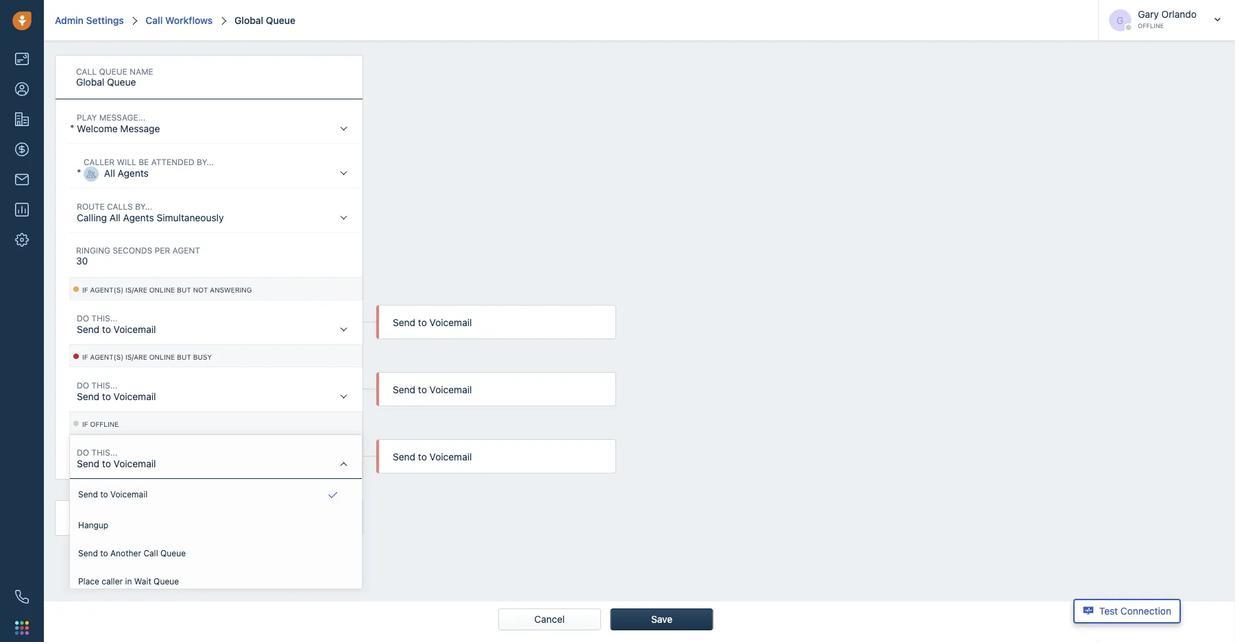 Task type: describe. For each thing, give the bounding box(es) containing it.
test connection
[[1100, 606, 1172, 617]]

1 vertical spatial wait
[[134, 576, 151, 586]]

caller
[[102, 576, 123, 586]]

workflows
[[165, 14, 213, 26]]

2 send to voicemail button from the top
[[70, 368, 362, 412]]

but for busy
[[177, 353, 191, 361]]

call workflows
[[146, 14, 213, 26]]

admin settings
[[55, 14, 124, 26]]

place
[[78, 576, 99, 586]]

busy
[[193, 353, 212, 361]]

not
[[193, 286, 208, 294]]

is/are for if agent(s) is/are online but not answering
[[125, 286, 147, 294]]

save
[[651, 614, 673, 625]]

queue right another
[[160, 548, 186, 558]]

send to voicemail inside dropdown button
[[77, 458, 156, 469]]

1 send to voicemail button from the top
[[70, 301, 362, 345]]

calling all agents simultaneously
[[77, 212, 224, 223]]

offline
[[90, 421, 119, 429]]

answering
[[210, 286, 252, 294]]

calling
[[77, 212, 107, 223]]

queue right in
[[154, 576, 179, 586]]

send to another call queue
[[78, 548, 186, 558]]

list box containing send to voicemail
[[70, 479, 362, 594]]

queue right global
[[266, 14, 296, 26]]

send to voicemail option
[[73, 482, 359, 510]]

if for if agent(s) is/are online but not answering
[[82, 286, 88, 294]]

admin
[[55, 14, 84, 26]]

3 if from the top
[[82, 421, 88, 429]]

send to voicemail button
[[70, 435, 362, 479]]

voicemail inside send to voicemail dropdown button
[[114, 458, 156, 469]]

phone element
[[8, 584, 36, 611]]

but for not
[[177, 286, 191, 294]]

1 vertical spatial call
[[144, 548, 158, 558]]

agent(s) for if agent(s) is/are online but not answering
[[90, 286, 123, 294]]

queue up another
[[108, 514, 137, 526]]

global queue
[[234, 14, 296, 26]]

if agent(s)  is/are online but busy
[[82, 353, 212, 361]]

0 vertical spatial settings
[[86, 14, 124, 26]]

in
[[125, 576, 132, 586]]

message
[[120, 123, 160, 134]]

online for busy
[[149, 353, 175, 361]]

tick image
[[329, 488, 337, 504]]

1 vertical spatial all
[[110, 212, 121, 223]]

send inside option
[[78, 490, 98, 500]]

online for not
[[149, 286, 175, 294]]



Task type: locate. For each thing, give the bounding box(es) containing it.
global
[[234, 14, 263, 26]]

0 vertical spatial is/are
[[125, 286, 147, 294]]

agents
[[118, 167, 149, 179], [123, 212, 154, 223]]

to
[[418, 317, 427, 328], [102, 324, 111, 335], [418, 384, 427, 396], [102, 391, 111, 402], [418, 452, 427, 463], [102, 458, 111, 469], [100, 490, 108, 500], [100, 548, 108, 558]]

list box
[[70, 479, 362, 594]]

1 but from the top
[[177, 286, 191, 294]]

agent(s)
[[90, 286, 123, 294], [90, 353, 123, 361]]

1 vertical spatial if
[[82, 353, 88, 361]]

1 horizontal spatial *
[[77, 167, 81, 178]]

1 vertical spatial online
[[149, 353, 175, 361]]

all inside button
[[104, 167, 115, 179]]

if agent(s) is/are online but not answering
[[82, 286, 252, 294]]

send inside dropdown button
[[77, 458, 99, 469]]

is/are
[[125, 286, 147, 294], [125, 353, 147, 361]]

but left busy
[[177, 353, 191, 361]]

settings
[[86, 14, 124, 26], [140, 514, 176, 526]]

is/are left busy
[[125, 353, 147, 361]]

1 horizontal spatial settings
[[140, 514, 176, 526]]

0 horizontal spatial settings
[[86, 14, 124, 26]]

welcome message
[[77, 123, 160, 134]]

* for all agents button
[[77, 167, 81, 178]]

send to voicemail button down answering
[[70, 301, 362, 345]]

test
[[1100, 606, 1118, 617]]

if for if agent(s)  is/are online but busy
[[82, 353, 88, 361]]

2 but from the top
[[177, 353, 191, 361]]

wait up send to another call queue
[[86, 514, 105, 526]]

wait queue settings
[[86, 514, 176, 526]]

gary orlando offline
[[1138, 9, 1197, 29]]

call left workflows
[[146, 14, 163, 26]]

settings up send to another call queue
[[140, 514, 176, 526]]

to inside dropdown button
[[102, 458, 111, 469]]

online
[[149, 286, 175, 294], [149, 353, 175, 361]]

* for welcome message button
[[70, 122, 74, 134]]

wait
[[86, 514, 105, 526], [134, 576, 151, 586]]

1 vertical spatial agents
[[123, 212, 154, 223]]

* left welcome
[[70, 122, 74, 134]]

send to voicemail button down busy
[[70, 368, 362, 412]]

send to voicemail button
[[70, 301, 362, 345], [70, 368, 362, 412]]

2 online from the top
[[149, 353, 175, 361]]

settings right admin
[[86, 14, 124, 26]]

agents inside button
[[118, 167, 149, 179]]

0 vertical spatial agents
[[118, 167, 149, 179]]

call workflows link
[[143, 14, 213, 26]]

orlando
[[1162, 9, 1197, 20]]

agent(s) for if agent(s)  is/are online but busy
[[90, 353, 123, 361]]

admin settings link
[[55, 14, 124, 26]]

agents right group icon
[[118, 167, 149, 179]]

0 vertical spatial but
[[177, 286, 191, 294]]

group image
[[84, 166, 99, 182]]

0 vertical spatial if
[[82, 286, 88, 294]]

1 horizontal spatial wait
[[134, 576, 151, 586]]

online left busy
[[149, 353, 175, 361]]

to inside option
[[100, 490, 108, 500]]

all right group icon
[[104, 167, 115, 179]]

send to voicemail inside option
[[78, 490, 148, 500]]

queue
[[266, 14, 296, 26], [108, 514, 137, 526], [160, 548, 186, 558], [154, 576, 179, 586]]

1 agent(s) from the top
[[90, 286, 123, 294]]

all agents button
[[77, 145, 362, 189]]

2 vertical spatial if
[[82, 421, 88, 429]]

2 if from the top
[[82, 353, 88, 361]]

all
[[104, 167, 115, 179], [110, 212, 121, 223]]

welcome
[[77, 123, 118, 134]]

all right calling
[[110, 212, 121, 223]]

0 vertical spatial send to voicemail button
[[70, 301, 362, 345]]

another
[[110, 548, 141, 558]]

cancel link
[[526, 609, 573, 630]]

agents down the all agents
[[123, 212, 154, 223]]

all agents
[[104, 167, 149, 179]]

1 if from the top
[[82, 286, 88, 294]]

call right another
[[144, 548, 158, 558]]

1 vertical spatial *
[[77, 167, 81, 178]]

1 vertical spatial but
[[177, 353, 191, 361]]

1 vertical spatial settings
[[140, 514, 176, 526]]

wait right in
[[134, 576, 151, 586]]

voicemail inside the 'send to voicemail' option
[[110, 490, 148, 500]]

1 is/are from the top
[[125, 286, 147, 294]]

voicemail
[[430, 317, 472, 328], [114, 324, 156, 335], [430, 384, 472, 396], [114, 391, 156, 402], [430, 452, 472, 463], [114, 458, 156, 469], [110, 490, 148, 500]]

1 online from the top
[[149, 286, 175, 294]]

1 vertical spatial send to voicemail button
[[70, 368, 362, 412]]

0 vertical spatial *
[[70, 122, 74, 134]]

place caller in wait queue
[[78, 576, 179, 586]]

offline
[[1138, 22, 1164, 29]]

online left not
[[149, 286, 175, 294]]

phone image
[[15, 590, 29, 604]]

welcome message button
[[70, 100, 362, 144]]

1 vertical spatial is/are
[[125, 353, 147, 361]]

0 vertical spatial call
[[146, 14, 163, 26]]

0 vertical spatial wait
[[86, 514, 105, 526]]

send to voicemail
[[393, 317, 472, 328], [77, 324, 156, 335], [393, 384, 472, 396], [77, 391, 156, 402], [393, 452, 472, 463], [77, 458, 156, 469], [78, 490, 148, 500]]

if
[[82, 286, 88, 294], [82, 353, 88, 361], [82, 421, 88, 429]]

1 vertical spatial agent(s)
[[90, 353, 123, 361]]

0 horizontal spatial *
[[70, 122, 74, 134]]

* left group icon
[[77, 167, 81, 178]]

g
[[1117, 14, 1124, 26]]

None field
[[69, 65, 307, 98], [69, 244, 363, 277], [69, 65, 307, 98], [69, 244, 363, 277]]

0 horizontal spatial wait
[[86, 514, 105, 526]]

0 vertical spatial agent(s)
[[90, 286, 123, 294]]

2 is/are from the top
[[125, 353, 147, 361]]

2 agent(s) from the top
[[90, 353, 123, 361]]

is/are left not
[[125, 286, 147, 294]]

connection
[[1121, 606, 1172, 617]]

0 vertical spatial all
[[104, 167, 115, 179]]

0 vertical spatial online
[[149, 286, 175, 294]]

but left not
[[177, 286, 191, 294]]

gary
[[1138, 9, 1159, 20]]

send
[[393, 317, 416, 328], [77, 324, 99, 335], [393, 384, 416, 396], [77, 391, 99, 402], [393, 452, 416, 463], [77, 458, 99, 469], [78, 490, 98, 500], [78, 548, 98, 558]]

call
[[146, 14, 163, 26], [144, 548, 158, 558]]

is/are for if agent(s)  is/are online but busy
[[125, 353, 147, 361]]

cancel
[[535, 614, 565, 625]]

if offline
[[82, 421, 119, 429]]

freshworks switcher image
[[15, 621, 29, 635]]

*
[[70, 122, 74, 134], [77, 167, 81, 178]]

simultaneously
[[157, 212, 224, 223]]

but
[[177, 286, 191, 294], [177, 353, 191, 361]]

hangup
[[78, 520, 108, 530]]



Task type: vqa. For each thing, say whether or not it's contained in the screenshot.
week inside OPTION
no



